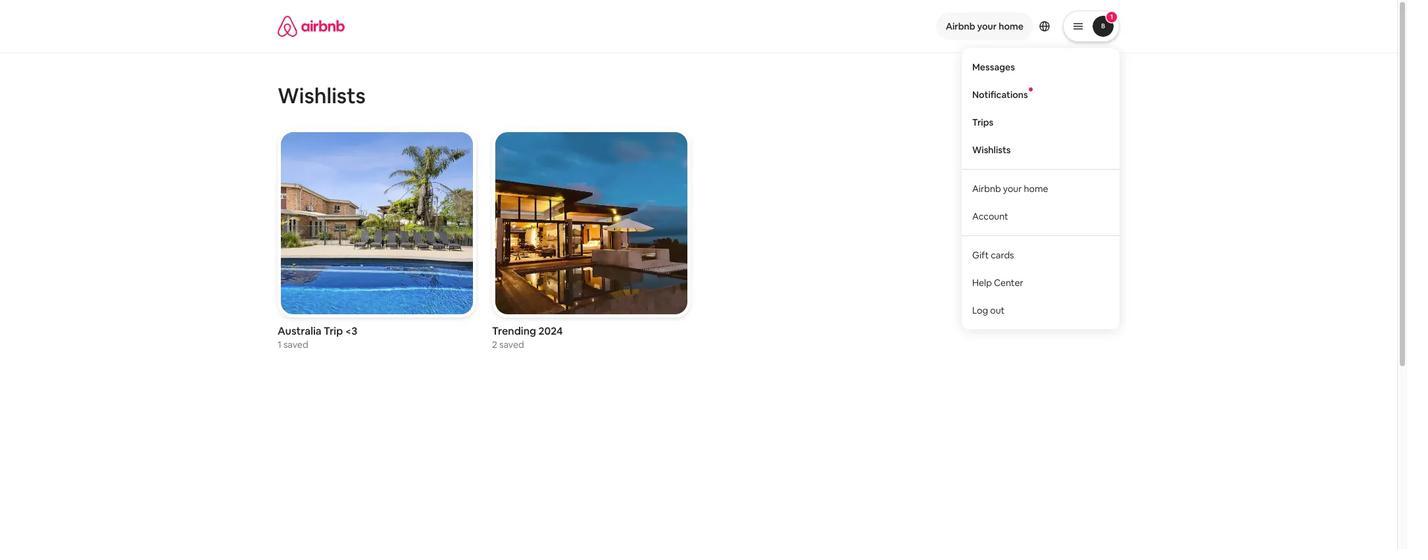 Task type: locate. For each thing, give the bounding box(es) containing it.
1 button
[[1063, 11, 1120, 42]]

log out
[[972, 304, 1005, 316]]

<3
[[345, 325, 357, 338]]

airbnb your home
[[946, 20, 1024, 32], [972, 183, 1048, 194]]

trip
[[324, 325, 343, 338]]

your for airbnb your home link to the top
[[977, 20, 997, 32]]

australia trip <3 1 saved
[[278, 325, 357, 351]]

0 vertical spatial wishlists
[[278, 82, 366, 109]]

1 vertical spatial your
[[1003, 183, 1022, 194]]

1 vertical spatial wishlists
[[972, 144, 1011, 156]]

airbnb for airbnb your home link to the top
[[946, 20, 975, 32]]

0 vertical spatial airbnb
[[946, 20, 975, 32]]

2
[[492, 339, 497, 351]]

0 vertical spatial airbnb your home
[[946, 20, 1024, 32]]

0 horizontal spatial saved
[[283, 339, 308, 351]]

saved down trending
[[499, 339, 524, 351]]

0 vertical spatial home
[[999, 20, 1024, 32]]

airbnb your home up account
[[972, 183, 1048, 194]]

1 vertical spatial home
[[1024, 183, 1048, 194]]

your
[[977, 20, 997, 32], [1003, 183, 1022, 194]]

1 horizontal spatial saved
[[499, 339, 524, 351]]

gift
[[972, 249, 989, 261]]

gift cards
[[972, 249, 1014, 261]]

home up the account link at the top right
[[1024, 183, 1048, 194]]

home
[[999, 20, 1024, 32], [1024, 183, 1048, 194]]

1
[[1110, 12, 1113, 21], [278, 339, 281, 351]]

1 horizontal spatial your
[[1003, 183, 1022, 194]]

2 saved from the left
[[499, 339, 524, 351]]

account link
[[962, 202, 1120, 230]]

0 vertical spatial airbnb your home link
[[938, 12, 1031, 40]]

airbnb up messages
[[946, 20, 975, 32]]

airbnb your home link up messages
[[938, 12, 1031, 40]]

your up messages
[[977, 20, 997, 32]]

0 vertical spatial 1
[[1110, 12, 1113, 21]]

1 horizontal spatial 1
[[1110, 12, 1113, 21]]

wishlists
[[278, 82, 366, 109], [972, 144, 1011, 156]]

log
[[972, 304, 988, 316]]

airbnb
[[946, 20, 975, 32], [972, 183, 1001, 194]]

home up messages
[[999, 20, 1024, 32]]

profile element
[[714, 0, 1120, 329]]

airbnb for bottom airbnb your home link
[[972, 183, 1001, 194]]

wishlists link
[[962, 136, 1120, 164]]

airbnb your home link down wishlists link
[[962, 175, 1120, 202]]

log out button
[[962, 296, 1120, 324]]

1 vertical spatial airbnb
[[972, 183, 1001, 194]]

airbnb your home for bottom airbnb your home link
[[972, 183, 1048, 194]]

0 vertical spatial your
[[977, 20, 997, 32]]

0 horizontal spatial wishlists
[[278, 82, 366, 109]]

your up account
[[1003, 183, 1022, 194]]

1 vertical spatial airbnb your home
[[972, 183, 1048, 194]]

notifications link
[[962, 81, 1120, 108]]

airbnb your home up messages
[[946, 20, 1024, 32]]

airbnb your home for airbnb your home link to the top
[[946, 20, 1024, 32]]

saved
[[283, 339, 308, 351], [499, 339, 524, 351]]

1 horizontal spatial wishlists
[[972, 144, 1011, 156]]

gift cards link
[[962, 241, 1120, 269]]

1 vertical spatial 1
[[278, 339, 281, 351]]

australia
[[278, 325, 321, 338]]

airbnb your home link
[[938, 12, 1031, 40], [962, 175, 1120, 202]]

airbnb up account
[[972, 183, 1001, 194]]

1 vertical spatial airbnb your home link
[[962, 175, 1120, 202]]

1 inside dropdown button
[[1110, 12, 1113, 21]]

your for bottom airbnb your home link
[[1003, 183, 1022, 194]]

0 horizontal spatial your
[[977, 20, 997, 32]]

0 horizontal spatial 1
[[278, 339, 281, 351]]

1 inside the australia trip <3 1 saved
[[278, 339, 281, 351]]

1 saved from the left
[[283, 339, 308, 351]]

saved down australia in the bottom of the page
[[283, 339, 308, 351]]



Task type: describe. For each thing, give the bounding box(es) containing it.
center
[[994, 277, 1023, 289]]

home for airbnb your home link to the top
[[999, 20, 1024, 32]]

2024
[[538, 325, 563, 338]]

wishlists inside "profile" element
[[972, 144, 1011, 156]]

help center
[[972, 277, 1023, 289]]

cards
[[991, 249, 1014, 261]]

out
[[990, 304, 1005, 316]]

has notifications image
[[1029, 87, 1033, 91]]

help center link
[[962, 269, 1120, 296]]

notifications
[[972, 89, 1028, 100]]

saved inside trending 2024 2 saved
[[499, 339, 524, 351]]

saved inside the australia trip <3 1 saved
[[283, 339, 308, 351]]

trending
[[492, 325, 536, 338]]

home for bottom airbnb your home link
[[1024, 183, 1048, 194]]

messages
[[972, 61, 1015, 73]]

trending 2024 2 saved
[[492, 325, 563, 351]]

messages link
[[962, 53, 1120, 81]]

help
[[972, 277, 992, 289]]

trips
[[972, 116, 993, 128]]

trips link
[[962, 108, 1120, 136]]

account
[[972, 210, 1008, 222]]



Task type: vqa. For each thing, say whether or not it's contained in the screenshot.
in
no



